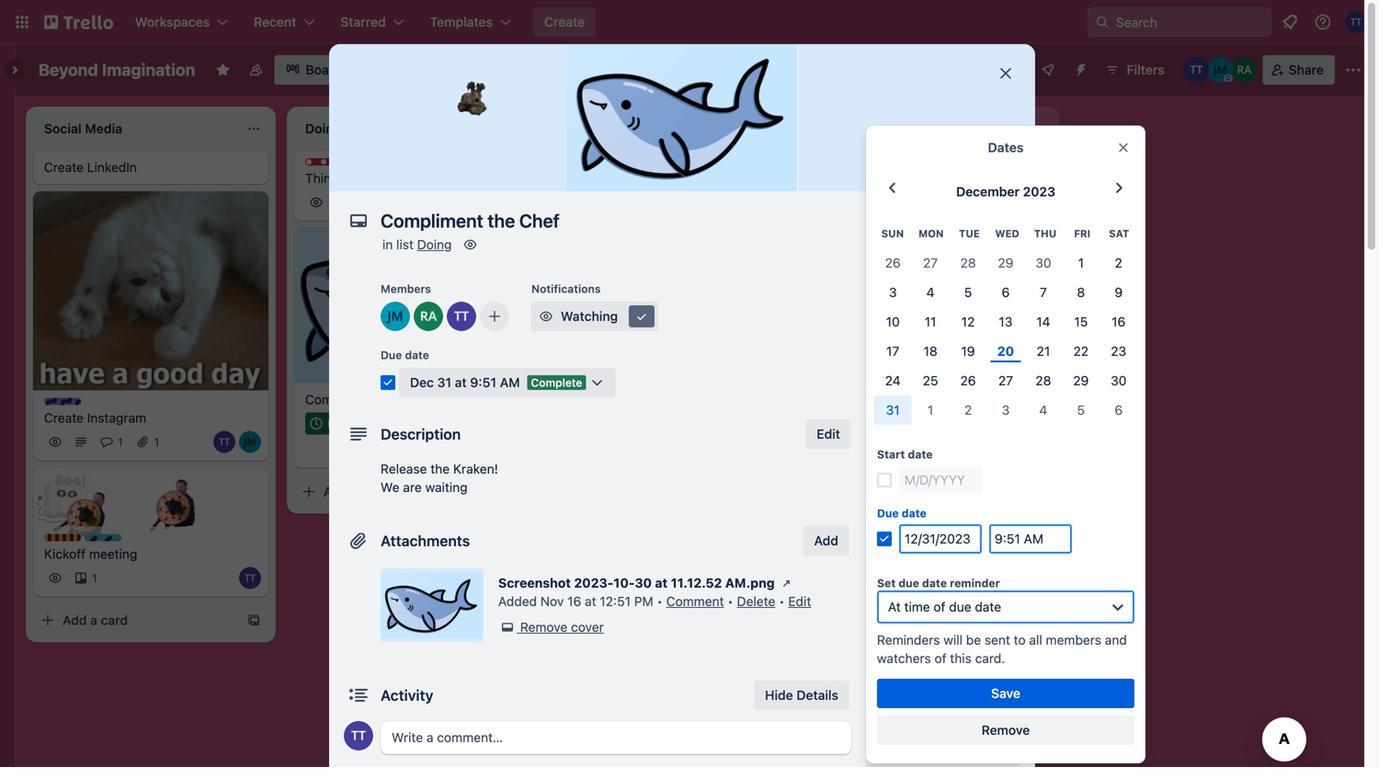 Task type: describe. For each thing, give the bounding box(es) containing it.
5 for rightmost 5 button
[[1078, 402, 1085, 417]]

0 vertical spatial 3 button
[[874, 278, 912, 307]]

dec for dec 31
[[327, 417, 348, 430]]

1 vertical spatial 2 button
[[950, 395, 987, 425]]

kickoff
[[44, 547, 86, 562]]

0 horizontal spatial edit
[[789, 594, 812, 609]]

create for create instagram
[[44, 410, 84, 426]]

doing link
[[417, 237, 452, 252]]

2 horizontal spatial a
[[613, 363, 620, 378]]

0 vertical spatial add a card
[[585, 363, 650, 378]]

mark due date as complete image
[[381, 375, 396, 390]]

2 vertical spatial add a card button
[[33, 606, 239, 635]]

1 horizontal spatial 29 button
[[1063, 366, 1100, 395]]

0 horizontal spatial due date
[[381, 349, 429, 361]]

0 horizontal spatial jeremy miller (jeremymiller198) image
[[239, 431, 261, 453]]

dec 31
[[327, 417, 363, 430]]

fri
[[1075, 227, 1091, 239]]

1 horizontal spatial due
[[950, 599, 972, 614]]

save
[[992, 686, 1021, 701]]

sm image for members
[[872, 300, 890, 318]]

jeremy miller (jeremymiller198) image
[[1208, 57, 1234, 83]]

1 vertical spatial 4 button
[[1025, 395, 1063, 425]]

0 horizontal spatial 27
[[924, 255, 938, 270]]

1 horizontal spatial 2 button
[[1100, 248, 1138, 278]]

social media
[[896, 634, 973, 649]]

delete link
[[737, 594, 776, 609]]

1 vertical spatial due date
[[877, 507, 927, 520]]

2023
[[1023, 184, 1056, 199]]

tue
[[959, 227, 980, 239]]

time
[[905, 599, 931, 614]]

add to card
[[866, 275, 929, 288]]

start
[[877, 448, 906, 461]]

19
[[962, 343, 976, 359]]

terry turtle (terryturtle) image right open information menu icon
[[1346, 11, 1368, 33]]

13
[[999, 314, 1013, 329]]

comment
[[667, 594, 724, 609]]

star or unstar board image
[[216, 63, 230, 77]]

card up the members link
[[905, 275, 929, 288]]

0 horizontal spatial terry turtle (terryturtle) image
[[213, 431, 235, 453]]

18 button
[[912, 336, 950, 366]]

1 vertical spatial ruby anderson (rubyanderson7) image
[[500, 438, 522, 460]]

card.
[[976, 651, 1006, 666]]

1 vertical spatial members
[[896, 301, 953, 316]]

to inside reminders will be sent to all members and watchers of this card.
[[1014, 632, 1026, 647]]

watchers
[[877, 651, 932, 666]]

remove for remove cover
[[520, 619, 568, 635]]

terry turtle (terryturtle) image up kraken!
[[449, 438, 471, 460]]

add up 10
[[866, 275, 888, 288]]

power-ups
[[866, 533, 926, 545]]

of inside reminders will be sent to all members and watchers of this card.
[[935, 651, 947, 666]]

remove for remove
[[982, 722, 1030, 738]]

1 horizontal spatial 29
[[1074, 373, 1089, 388]]

31 inside button
[[886, 402, 900, 417]]

14
[[1037, 314, 1051, 329]]

remove button
[[877, 715, 1135, 745]]

1 horizontal spatial add a card
[[324, 484, 389, 499]]

1 down the 'create instagram' link
[[154, 436, 159, 449]]

23
[[1111, 343, 1127, 359]]

notifications
[[532, 282, 601, 295]]

members
[[1046, 632, 1102, 647]]

17
[[887, 343, 900, 359]]

color: orange, title: none image
[[44, 534, 81, 541]]

dates inside button
[[896, 412, 931, 427]]

terry turtle (terryturtle) image up create from template… icon
[[239, 567, 261, 589]]

filters
[[1127, 62, 1165, 77]]

0 vertical spatial 6 button
[[987, 278, 1025, 307]]

1 vertical spatial list
[[397, 237, 414, 252]]

1 vertical spatial 26
[[961, 373, 976, 388]]

media
[[936, 634, 973, 649]]

leftover
[[567, 322, 615, 337]]

0 vertical spatial at
[[455, 375, 467, 390]]

filters button
[[1100, 55, 1171, 85]]

0 horizontal spatial 2
[[965, 402, 972, 417]]

actions
[[866, 718, 907, 731]]

create from template… image
[[247, 613, 261, 628]]

1 vertical spatial due
[[877, 507, 899, 520]]

back to home image
[[44, 7, 113, 37]]

dec for dec 31 at 9:51 am
[[410, 375, 434, 390]]

0 vertical spatial of
[[934, 599, 946, 614]]

Search field
[[1110, 8, 1271, 36]]

0 horizontal spatial 26 button
[[874, 248, 912, 278]]

9
[[1115, 285, 1123, 300]]

card for middle add a card button
[[362, 484, 389, 499]]

beyond
[[39, 60, 98, 80]]

color: purple, title: none image
[[44, 398, 81, 405]]

cover
[[571, 619, 604, 635]]

1 horizontal spatial a
[[351, 484, 359, 499]]

sparkling
[[103, 535, 153, 548]]

17 button
[[874, 336, 912, 366]]

create instagram link
[[44, 409, 258, 427]]

thoughts thinking
[[305, 159, 374, 186]]

am.png
[[726, 575, 775, 591]]

add inside add button button
[[896, 671, 920, 686]]

0 horizontal spatial 26
[[885, 255, 901, 270]]

2 vertical spatial at
[[585, 594, 597, 609]]

create for create linkedin
[[44, 160, 84, 175]]

31 for dec 31
[[351, 417, 363, 430]]

automation image
[[1067, 55, 1093, 81]]

15 button
[[1063, 307, 1100, 336]]

attachment button
[[866, 442, 1021, 471]]

the for chef
[[381, 392, 400, 407]]

linkedin
[[87, 160, 137, 175]]

board link
[[274, 55, 353, 85]]

1 vertical spatial 27 button
[[987, 366, 1025, 395]]

1 horizontal spatial jeremy miller (jeremymiller198) image
[[381, 302, 410, 331]]

7 button
[[1025, 278, 1063, 307]]

21
[[1037, 343, 1051, 359]]

0 horizontal spatial 30
[[635, 575, 652, 591]]

labels link
[[866, 331, 1021, 361]]

kickoff meeting
[[44, 547, 137, 562]]

10
[[886, 314, 900, 329]]

0 vertical spatial due
[[899, 577, 920, 589]]

thinking link
[[305, 169, 519, 188]]

add button button
[[866, 664, 1021, 694]]

compliment the chef link
[[305, 390, 519, 409]]

thinking
[[305, 171, 356, 186]]

complete
[[531, 376, 583, 389]]

1 vertical spatial add a card button
[[294, 477, 500, 506]]

0 horizontal spatial to
[[891, 275, 902, 288]]

december 2023
[[957, 184, 1056, 199]]

custom fields button
[[866, 484, 1021, 502]]

11.12.52
[[671, 575, 722, 591]]

1 vertical spatial 3 button
[[987, 395, 1025, 425]]

attachments
[[381, 532, 470, 550]]

16 button
[[1100, 307, 1138, 336]]

2023-
[[574, 575, 614, 591]]

1 horizontal spatial 5 button
[[1063, 395, 1100, 425]]

0 horizontal spatial add a card
[[63, 613, 128, 628]]

2 horizontal spatial jeremy miller (jeremymiller198) image
[[475, 438, 497, 460]]

0 vertical spatial 29 button
[[987, 248, 1025, 278]]

hide details link
[[754, 681, 850, 710]]

24
[[886, 373, 901, 388]]

be
[[967, 632, 982, 647]]

0 horizontal spatial a
[[90, 613, 97, 628]]

1 vertical spatial sm image
[[778, 574, 796, 592]]

at time of due date
[[889, 599, 1002, 614]]

0 vertical spatial 2
[[1115, 255, 1123, 270]]

move link
[[866, 738, 1021, 767]]

0 horizontal spatial power-
[[866, 533, 905, 545]]

hide details
[[765, 688, 839, 703]]

waiting
[[425, 480, 468, 495]]

1 vertical spatial 1 button
[[912, 395, 950, 425]]

1 horizontal spatial 1 button
[[1063, 248, 1100, 278]]

leftover pie link
[[567, 321, 780, 339]]

sat
[[1109, 227, 1130, 239]]

save button
[[877, 679, 1135, 708]]

0 horizontal spatial 29
[[998, 255, 1014, 270]]

14 button
[[1025, 307, 1063, 336]]

6 for bottommost 6 button
[[1115, 402, 1123, 417]]

0 horizontal spatial 5
[[420, 417, 427, 430]]

edit inside button
[[817, 426, 841, 442]]

meeting
[[89, 547, 137, 562]]

1 down checklist
[[928, 402, 934, 417]]

sm image right watching
[[633, 307, 651, 326]]

button
[[924, 671, 964, 686]]

5 for 5 button to the top
[[965, 285, 973, 300]]

8 button
[[1063, 278, 1100, 307]]

sm image for watching
[[537, 307, 556, 326]]

0 vertical spatial 28 button
[[950, 248, 987, 278]]

date down ruby anderson (rubyanderson7) icon
[[405, 349, 429, 361]]

1 down kickoff meeting
[[92, 572, 97, 585]]

2 vertical spatial sm image
[[499, 618, 517, 637]]

sun
[[882, 227, 904, 239]]

workspace visible image
[[249, 63, 263, 77]]

share
[[1289, 62, 1325, 77]]

3 for topmost the 3 button
[[889, 285, 897, 300]]

automation
[[866, 606, 929, 619]]

10-
[[614, 575, 635, 591]]

the for kraken!
[[431, 461, 450, 476]]

0 horizontal spatial 28
[[961, 255, 976, 270]]

start date
[[877, 448, 933, 461]]

0 vertical spatial add a card button
[[556, 356, 762, 385]]

16 inside button
[[1112, 314, 1126, 329]]

thu
[[1035, 227, 1057, 239]]

1 down dec 31 at 9:51 am
[[458, 417, 463, 430]]

set due date reminder
[[877, 577, 1001, 589]]

0 vertical spatial ups
[[905, 533, 926, 545]]

1 vertical spatial 28 button
[[1025, 366, 1063, 395]]

add down kickoff
[[63, 613, 87, 628]]

add inside "button"
[[843, 119, 867, 134]]

1 horizontal spatial 30 button
[[1100, 366, 1138, 395]]

1 vertical spatial 16
[[568, 594, 582, 609]]

1 horizontal spatial 28
[[1036, 373, 1052, 388]]

12:51
[[600, 594, 631, 609]]

create instagram
[[44, 410, 146, 426]]

2 horizontal spatial at
[[655, 575, 668, 591]]

watching
[[561, 309, 618, 324]]

1 horizontal spatial 26 button
[[950, 366, 987, 395]]



Task type: vqa. For each thing, say whether or not it's contained in the screenshot.
John Smith (johnsmith38824343) image
no



Task type: locate. For each thing, give the bounding box(es) containing it.
27 button
[[912, 248, 950, 278], [987, 366, 1025, 395]]

chef
[[403, 392, 431, 407]]

0 vertical spatial 2 button
[[1100, 248, 1138, 278]]

1 horizontal spatial terry turtle (terryturtle) image
[[344, 721, 373, 751]]

sm image right doing link
[[461, 235, 480, 254]]

1 horizontal spatial 4
[[1040, 402, 1048, 417]]

add a card button down leftover pie link
[[556, 356, 762, 385]]

1 horizontal spatial ups
[[967, 559, 991, 574]]

primary element
[[0, 0, 1379, 44]]

1 horizontal spatial 30
[[1036, 255, 1052, 270]]

dec inside option
[[327, 417, 348, 430]]

details
[[797, 688, 839, 703]]

0 vertical spatial 16
[[1112, 314, 1126, 329]]

1 horizontal spatial 16
[[1112, 314, 1126, 329]]

remove inside button
[[982, 722, 1030, 738]]

dec 31 at 9:51 am
[[410, 375, 520, 390]]

due right the set
[[899, 577, 920, 589]]

1 vertical spatial ups
[[967, 559, 991, 574]]

add down watchers
[[896, 671, 920, 686]]

1 horizontal spatial 26
[[961, 373, 976, 388]]

5 up 12 at the top of the page
[[965, 285, 973, 300]]

social media button
[[866, 627, 1021, 657]]

1 button up 8
[[1063, 248, 1100, 278]]

5 button
[[950, 278, 987, 307], [1063, 395, 1100, 425]]

remove cover link
[[499, 618, 604, 637]]

the up waiting
[[431, 461, 450, 476]]

26 button down 19
[[950, 366, 987, 395]]

1 horizontal spatial 4 button
[[1025, 395, 1063, 425]]

due up power-ups
[[877, 507, 899, 520]]

https://media1.giphy.com/media/3ov9jucrjra1ggg9vu/100w.gif?cid=ad960664cgd8q560jl16i4tqsq6qk30rgh2t6st4j6ihzo35&ep=v1_stickers_search&rid=100w.gif&ct=s image
[[448, 62, 509, 122]]

add inside add power-ups link
[[896, 559, 920, 574]]

1 horizontal spatial the
[[431, 461, 450, 476]]

Dec 31 checkbox
[[305, 413, 369, 435]]

1 down instagram
[[118, 436, 123, 449]]

at left 9:51
[[455, 375, 467, 390]]

2 button down checklist
[[950, 395, 987, 425]]

2 vertical spatial add a card
[[63, 613, 128, 628]]

1 down fri
[[1079, 255, 1084, 270]]

all
[[1030, 632, 1043, 647]]

0 vertical spatial to
[[891, 275, 902, 288]]

of right the time
[[934, 599, 946, 614]]

3 for the bottommost the 3 button
[[1002, 402, 1010, 417]]

4 button
[[912, 278, 950, 307], [1025, 395, 1063, 425]]

0 horizontal spatial 1 button
[[912, 395, 950, 425]]

1 vertical spatial 2
[[965, 402, 972, 417]]

1
[[1079, 255, 1084, 270], [928, 402, 934, 417], [458, 417, 463, 430], [118, 436, 123, 449], [154, 436, 159, 449], [92, 572, 97, 585]]

pm
[[635, 594, 654, 609]]

26 up add to card
[[885, 255, 901, 270]]

december
[[957, 184, 1020, 199]]

M/D/YYYY text field
[[900, 465, 982, 495]]

0 horizontal spatial 4
[[927, 285, 935, 300]]

6 for 6 button to the top
[[1002, 285, 1010, 300]]

1 vertical spatial 6
[[1115, 402, 1123, 417]]

color: sky, title: "sparkling" element
[[85, 534, 153, 548]]

due date up power-ups
[[877, 507, 927, 520]]

2 button
[[1100, 248, 1138, 278], [950, 395, 987, 425]]

26 down the 19 button
[[961, 373, 976, 388]]

31 up compliment the chef link
[[437, 375, 452, 390]]

jeremy miller (jeremymiller198) image
[[381, 302, 410, 331], [239, 431, 261, 453], [475, 438, 497, 460]]

29 button down 22
[[1063, 366, 1100, 395]]

add a card down release
[[324, 484, 389, 499]]

add a card down pie
[[585, 363, 650, 378]]

26 button
[[874, 248, 912, 278], [950, 366, 987, 395]]

due up mark due date as complete checkbox
[[381, 349, 402, 361]]

0 horizontal spatial 4 button
[[912, 278, 950, 307]]

0 horizontal spatial dec
[[327, 417, 348, 430]]

30 down 'thu' on the right top
[[1036, 255, 1052, 270]]

1 horizontal spatial due date
[[877, 507, 927, 520]]

30 for rightmost 30 button
[[1111, 373, 1127, 388]]

2 button up 9
[[1100, 248, 1138, 278]]

16 right nov at the bottom left of page
[[568, 594, 582, 609]]

31 for dec 31 at 9:51 am
[[437, 375, 452, 390]]

power- up the set
[[866, 533, 905, 545]]

30 for 30 button to the left
[[1036, 255, 1052, 270]]

5 down 22 button
[[1078, 402, 1085, 417]]

close popover image
[[1117, 140, 1131, 155]]

Mark due date as complete checkbox
[[381, 375, 396, 390]]

1 vertical spatial 4
[[1040, 402, 1048, 417]]

reminders
[[877, 632, 941, 647]]

0 vertical spatial members
[[381, 282, 431, 295]]

create linkedin link
[[44, 158, 258, 177]]

dates up december 2023
[[988, 140, 1024, 155]]

1 horizontal spatial 2
[[1115, 255, 1123, 270]]

list
[[921, 119, 939, 134], [397, 237, 414, 252]]

29 down 22 button
[[1074, 373, 1089, 388]]

list right in
[[397, 237, 414, 252]]

sm image for labels
[[872, 337, 890, 355]]

1 vertical spatial the
[[431, 461, 450, 476]]

compliment
[[305, 392, 377, 407]]

1 vertical spatial 30
[[1111, 373, 1127, 388]]

6 button up 13
[[987, 278, 1025, 307]]

add
[[843, 119, 867, 134], [866, 275, 888, 288], [585, 363, 609, 378], [324, 484, 348, 499], [815, 533, 839, 548], [896, 559, 920, 574], [63, 613, 87, 628], [896, 671, 920, 686]]

1 horizontal spatial power-
[[924, 559, 967, 574]]

kraken!
[[453, 461, 498, 476]]

12 button
[[950, 307, 987, 336]]

0 vertical spatial due
[[381, 349, 402, 361]]

1 vertical spatial edit
[[789, 594, 812, 609]]

15
[[1075, 314, 1088, 329]]

29 down wed
[[998, 255, 1014, 270]]

due down reminder
[[950, 599, 972, 614]]

9 button
[[1100, 278, 1138, 307]]

list right another
[[921, 119, 939, 134]]

31 inside option
[[351, 417, 363, 430]]

last month image
[[882, 177, 904, 199]]

add left power-ups
[[815, 533, 839, 548]]

Write a comment text field
[[381, 721, 852, 754]]

due
[[899, 577, 920, 589], [950, 599, 972, 614]]

11 button
[[912, 307, 950, 336]]

search image
[[1095, 15, 1110, 29]]

29
[[998, 255, 1014, 270], [1074, 373, 1089, 388]]

1 horizontal spatial 6
[[1115, 402, 1123, 417]]

28
[[961, 255, 976, 270], [1036, 373, 1052, 388]]

16 down 9 button
[[1112, 314, 1126, 329]]

at down "2023-"
[[585, 594, 597, 609]]

members link
[[866, 294, 1021, 324]]

jeremy miller (jeremymiller198) image left ruby anderson (rubyanderson7) icon
[[381, 302, 410, 331]]

list inside "button"
[[921, 119, 939, 134]]

fields
[[946, 485, 982, 500]]

create for create
[[545, 14, 585, 29]]

0 horizontal spatial 5 button
[[950, 278, 987, 307]]

Add time text field
[[990, 524, 1072, 554]]

ruby anderson (rubyanderson7) image
[[1232, 57, 1258, 83], [500, 438, 522, 460]]

None text field
[[372, 204, 979, 237]]

sm image inside the members link
[[872, 300, 890, 318]]

add left we
[[324, 484, 348, 499]]

a down kickoff meeting
[[90, 613, 97, 628]]

custom fields
[[896, 485, 982, 500]]

and
[[1105, 632, 1128, 647]]

0 horizontal spatial 3
[[889, 285, 897, 300]]

1 vertical spatial 28
[[1036, 373, 1052, 388]]

1 horizontal spatial sm image
[[499, 618, 517, 637]]

sm image down the actions
[[872, 743, 890, 762]]

20 button
[[987, 336, 1025, 366]]

2 horizontal spatial sm image
[[778, 574, 796, 592]]

25 button
[[912, 366, 950, 395]]

5 down chef
[[420, 417, 427, 430]]

power-
[[866, 533, 905, 545], [924, 559, 967, 574]]

show menu image
[[1345, 61, 1363, 79]]

dates up start date
[[896, 412, 931, 427]]

sm image down added
[[499, 618, 517, 637]]

5 button up 12 at the top of the page
[[950, 278, 987, 307]]

0 horizontal spatial sm image
[[461, 235, 480, 254]]

ruby anderson (rubyanderson7) image down am
[[500, 438, 522, 460]]

create button
[[534, 7, 596, 37]]

create inside button
[[545, 14, 585, 29]]

3 down 20 button
[[1002, 402, 1010, 417]]

sm image inside checklist link
[[872, 373, 890, 392]]

1 vertical spatial 27
[[999, 373, 1014, 388]]

sm image
[[872, 300, 890, 318], [537, 307, 556, 326], [633, 307, 651, 326], [872, 337, 890, 355], [872, 373, 890, 392], [872, 743, 890, 762]]

add button
[[803, 526, 850, 556]]

added
[[499, 594, 537, 609]]

6 button
[[987, 278, 1025, 307], [1100, 395, 1138, 425]]

0 vertical spatial 27
[[924, 255, 938, 270]]

5 button down 22 button
[[1063, 395, 1100, 425]]

1 vertical spatial dates
[[896, 412, 931, 427]]

27 button down 20
[[987, 366, 1025, 395]]

0 vertical spatial 27 button
[[912, 248, 950, 278]]

1 button down checklist
[[912, 395, 950, 425]]

card
[[905, 275, 929, 288], [623, 363, 650, 378], [362, 484, 389, 499], [101, 613, 128, 628]]

1 vertical spatial 6 button
[[1100, 395, 1138, 425]]

0 horizontal spatial 30 button
[[1025, 248, 1063, 278]]

0 vertical spatial ruby anderson (rubyanderson7) image
[[1232, 57, 1258, 83]]

instagram
[[87, 410, 146, 426]]

date right start
[[908, 448, 933, 461]]

30 up pm
[[635, 575, 652, 591]]

0 horizontal spatial 28 button
[[950, 248, 987, 278]]

0 horizontal spatial list
[[397, 237, 414, 252]]

0 notifications image
[[1279, 11, 1302, 33]]

open information menu image
[[1314, 13, 1333, 31]]

M/D/YYYY text field
[[900, 524, 982, 554]]

thoughts
[[324, 159, 374, 172]]

21 button
[[1025, 336, 1063, 366]]

add power-ups link
[[866, 552, 1021, 581]]

remove
[[520, 619, 568, 635], [982, 722, 1030, 738]]

13 button
[[987, 307, 1025, 336]]

add a card down kickoff meeting
[[63, 613, 128, 628]]

power ups image
[[1041, 63, 1056, 77]]

we
[[381, 480, 400, 495]]

0 horizontal spatial 29 button
[[987, 248, 1025, 278]]

2 vertical spatial 30
[[635, 575, 652, 591]]

16
[[1112, 314, 1126, 329], [568, 594, 582, 609]]

0 vertical spatial 3
[[889, 285, 897, 300]]

screenshot
[[499, 575, 571, 591]]

0 vertical spatial 28
[[961, 255, 976, 270]]

this
[[950, 651, 972, 666]]

4 button up 11
[[912, 278, 950, 307]]

2 horizontal spatial 30
[[1111, 373, 1127, 388]]

0 horizontal spatial 2 button
[[950, 395, 987, 425]]

27 button down mon
[[912, 248, 950, 278]]

sm image inside labels link
[[872, 337, 890, 355]]

26 button down "sun"
[[874, 248, 912, 278]]

30 down 23 button
[[1111, 373, 1127, 388]]

0 vertical spatial terry turtle (terryturtle) image
[[213, 431, 235, 453]]

28 down tue
[[961, 255, 976, 270]]

dec down compliment
[[327, 417, 348, 430]]

release
[[381, 461, 427, 476]]

watching button
[[532, 302, 659, 331]]

the down mark due date as complete image
[[381, 392, 400, 407]]

2 down checklist link
[[965, 402, 972, 417]]

add a card button down release
[[294, 477, 500, 506]]

labels
[[896, 338, 936, 353]]

30
[[1036, 255, 1052, 270], [1111, 373, 1127, 388], [635, 575, 652, 591]]

terry turtle (terryturtle) image right ruby anderson (rubyanderson7) icon
[[447, 302, 476, 331]]

add a card button down the kickoff meeting link
[[33, 606, 239, 635]]

description
[[381, 425, 461, 443]]

jeremy miller (jeremymiller198) image left dec 31 option
[[239, 431, 261, 453]]

color: bold red, title: "thoughts" element
[[305, 158, 374, 172]]

sm image inside move link
[[872, 743, 890, 762]]

12
[[962, 314, 975, 329]]

1 vertical spatial 5 button
[[1063, 395, 1100, 425]]

1 horizontal spatial to
[[1014, 632, 1026, 647]]

date down custom at the right bottom of the page
[[902, 507, 927, 520]]

add left another
[[843, 119, 867, 134]]

2 horizontal spatial add a card
[[585, 363, 650, 378]]

31 button
[[874, 395, 912, 425]]

ups
[[905, 533, 926, 545], [967, 559, 991, 574]]

0 vertical spatial 6
[[1002, 285, 1010, 300]]

0 vertical spatial 30 button
[[1025, 248, 1063, 278]]

27 down 20 button
[[999, 373, 1014, 388]]

sm image down add to card
[[872, 300, 890, 318]]

attachment
[[896, 448, 967, 464]]

add members to card image
[[487, 307, 502, 326]]

in
[[383, 237, 393, 252]]

terry turtle (terryturtle) image down search field
[[1184, 57, 1210, 83]]

sm image
[[461, 235, 480, 254], [778, 574, 796, 592], [499, 618, 517, 637]]

date down add power-ups
[[923, 577, 947, 589]]

sm image up edit link
[[778, 574, 796, 592]]

0 vertical spatial 30
[[1036, 255, 1052, 270]]

terry turtle (terryturtle) image
[[213, 431, 235, 453], [344, 721, 373, 751]]

0 horizontal spatial due
[[381, 349, 402, 361]]

0 vertical spatial 5 button
[[950, 278, 987, 307]]

18
[[924, 343, 938, 359]]

1 horizontal spatial 6 button
[[1100, 395, 1138, 425]]

hide
[[765, 688, 794, 703]]

1 vertical spatial dec
[[327, 417, 348, 430]]

2
[[1115, 255, 1123, 270], [965, 402, 972, 417]]

next month image
[[1109, 177, 1131, 199]]

4 up 11
[[927, 285, 935, 300]]

terry turtle (terryturtle) image
[[1346, 11, 1368, 33], [1184, 57, 1210, 83], [447, 302, 476, 331], [449, 438, 471, 460], [239, 567, 261, 589]]

add a card
[[585, 363, 650, 378], [324, 484, 389, 499], [63, 613, 128, 628]]

0 horizontal spatial 27 button
[[912, 248, 950, 278]]

4
[[927, 285, 935, 300], [1040, 402, 1048, 417]]

edit link
[[789, 594, 812, 609]]

6 up 13
[[1002, 285, 1010, 300]]

0 vertical spatial sm image
[[461, 235, 480, 254]]

remove cover
[[520, 619, 604, 635]]

imagination
[[102, 60, 195, 80]]

19 button
[[950, 336, 987, 366]]

1 horizontal spatial at
[[585, 594, 597, 609]]

a down pie
[[613, 363, 620, 378]]

1 horizontal spatial members
[[896, 301, 953, 316]]

1 horizontal spatial ruby anderson (rubyanderson7) image
[[1232, 57, 1258, 83]]

the inside release the kraken! we are waiting
[[431, 461, 450, 476]]

1 horizontal spatial 31
[[437, 375, 452, 390]]

add up the set
[[896, 559, 920, 574]]

due date
[[381, 349, 429, 361], [877, 507, 927, 520]]

sm image for checklist
[[872, 373, 890, 392]]

compliment the chef
[[305, 392, 431, 407]]

ups up reminder
[[967, 559, 991, 574]]

4 down "21" button
[[1040, 402, 1048, 417]]

add down leftover pie
[[585, 363, 609, 378]]

date down reminder
[[975, 599, 1002, 614]]

sm image for move
[[872, 743, 890, 762]]

0 horizontal spatial remove
[[520, 619, 568, 635]]

6 button down 23 button
[[1100, 395, 1138, 425]]

0 vertical spatial dec
[[410, 375, 434, 390]]

0 vertical spatial a
[[613, 363, 620, 378]]

0 vertical spatial the
[[381, 392, 400, 407]]

date
[[405, 349, 429, 361], [908, 448, 933, 461], [902, 507, 927, 520], [923, 577, 947, 589], [975, 599, 1002, 614]]

pie
[[619, 322, 637, 337]]

1 vertical spatial a
[[351, 484, 359, 499]]

another
[[870, 119, 917, 134]]

0 vertical spatial 4 button
[[912, 278, 950, 307]]

jeremy miller (jeremymiller198) image up kraken!
[[475, 438, 497, 460]]

sent
[[985, 632, 1011, 647]]

power- up set due date reminder
[[924, 559, 967, 574]]

leftover pie
[[567, 322, 637, 337]]

3 button down 20 button
[[987, 395, 1025, 425]]

0 vertical spatial dates
[[988, 140, 1024, 155]]

card for the topmost add a card button
[[623, 363, 650, 378]]

remove down nov at the bottom left of page
[[520, 619, 568, 635]]

to left all
[[1014, 632, 1026, 647]]

Board name text field
[[29, 55, 205, 85]]

ruby anderson (rubyanderson7) image
[[414, 302, 443, 331]]

ruby anderson (rubyanderson7) image left share 'button'
[[1232, 57, 1258, 83]]

6 down 23 button
[[1115, 402, 1123, 417]]

card for the bottommost add a card button
[[101, 613, 128, 628]]

28 button down tue
[[950, 248, 987, 278]]

0 vertical spatial 29
[[998, 255, 1014, 270]]

10 button
[[874, 307, 912, 336]]

to up 10
[[891, 275, 902, 288]]

11
[[925, 314, 937, 329]]

28 button down '21'
[[1025, 366, 1063, 395]]

create inside 'link'
[[44, 160, 84, 175]]

3 button up 10
[[874, 278, 912, 307]]

1 vertical spatial due
[[950, 599, 972, 614]]

add inside add button
[[815, 533, 839, 548]]



